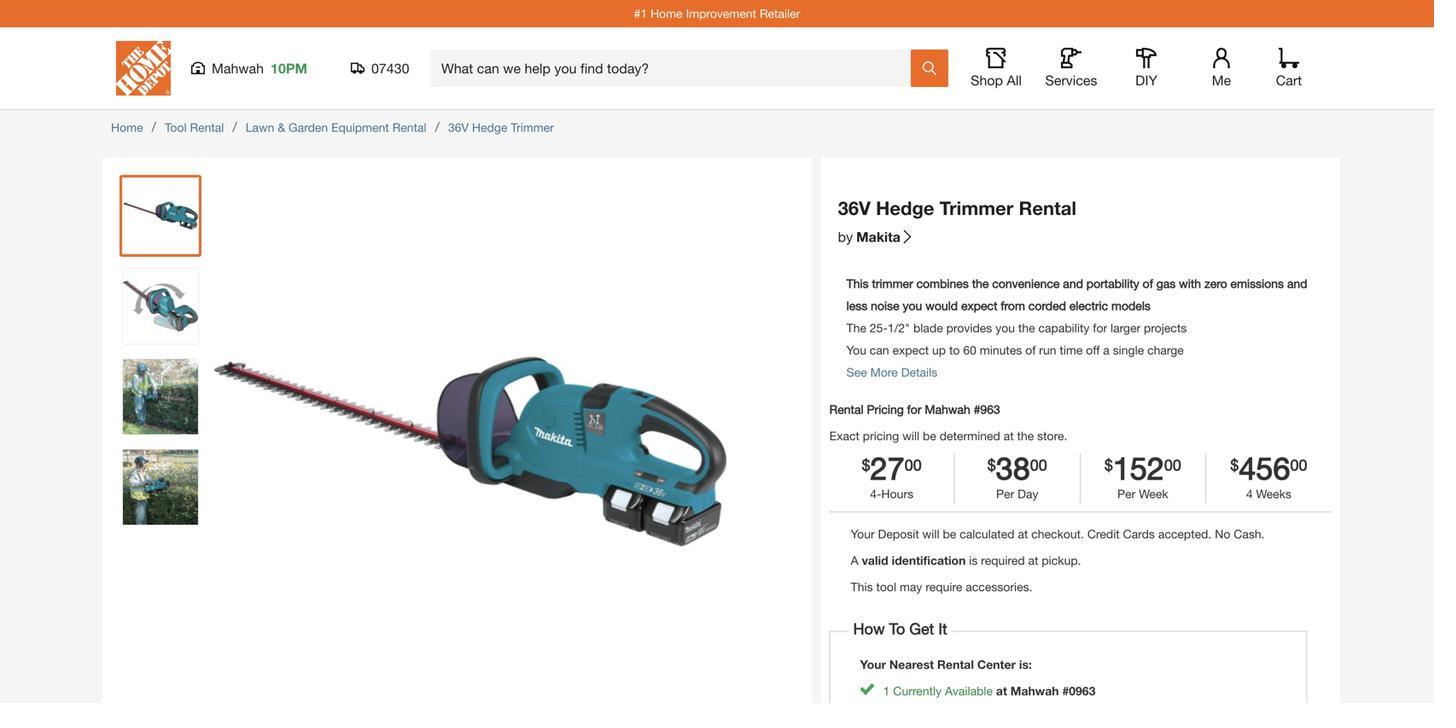 Task type: vqa. For each thing, say whether or not it's contained in the screenshot.
service on the left bottom of page
no



Task type: describe. For each thing, give the bounding box(es) containing it.
36v for 36v hedge trimmer
[[448, 120, 469, 135]]

$ 152 00
[[1105, 450, 1182, 486]]

$ for 27
[[862, 456, 871, 474]]

2 and from the left
[[1288, 277, 1308, 291]]

run
[[1040, 343, 1057, 357]]

0963
[[1070, 685, 1096, 699]]

456 dollars and 00 cents element containing 00
[[1291, 454, 1308, 483]]

diy button
[[1120, 48, 1174, 89]]

0 horizontal spatial mahwah
[[212, 60, 264, 76]]

1 horizontal spatial mahwah
[[925, 403, 971, 417]]

1 vertical spatial for
[[908, 403, 922, 417]]

exact
[[830, 429, 860, 443]]

$ 456 00
[[1231, 450, 1308, 486]]

checkout.
[[1032, 528, 1085, 542]]

single
[[1114, 343, 1145, 357]]

tool rental
[[165, 120, 224, 135]]

456
[[1240, 450, 1291, 486]]

38 dollars and 00 cents element containing $
[[988, 454, 997, 483]]

0 vertical spatial expect
[[962, 299, 998, 313]]

your deposit will be calculated at checkout. credit cards accepted. no cash.
[[851, 528, 1265, 542]]

will for pricing
[[903, 429, 920, 443]]

you
[[847, 343, 867, 357]]

1 currently available at mahwah # 0963
[[884, 685, 1096, 699]]

this trimmer combines the convenience and portability of gas with zero emissions and less noise you would expect from corded electric models the 25-1/2" blade provides you the capability for larger projects you can expect up to 60 minutes of run time off a single charge see more details
[[847, 277, 1308, 380]]

electric
[[1070, 299, 1109, 313]]

What can we help you find today? search field
[[442, 50, 911, 86]]

at for calculated
[[1019, 528, 1029, 542]]

0 horizontal spatial you
[[903, 299, 923, 313]]

corded
[[1029, 299, 1067, 313]]

per day
[[997, 487, 1039, 502]]

this for this trimmer combines the convenience and portability of gas with zero emissions and less noise you would expect from corded electric models the 25-1/2" blade provides you the capability for larger projects you can expect up to 60 minutes of run time off a single charge see more details
[[847, 277, 869, 291]]

hedge for 36v hedge trimmer
[[472, 120, 508, 135]]

gas
[[1157, 277, 1176, 291]]

00 for 38
[[1031, 456, 1048, 474]]

by
[[838, 229, 853, 245]]

152 dollars and 00 cents element containing 00
[[1165, 454, 1182, 483]]

cart
[[1277, 72, 1303, 88]]

trimmer
[[873, 277, 914, 291]]

how to get it
[[850, 620, 952, 639]]

1 vertical spatial the
[[1019, 321, 1036, 335]]

per for 152
[[1118, 487, 1136, 502]]

projects
[[1145, 321, 1188, 335]]

shop all button
[[969, 48, 1024, 89]]

#1 home improvement retailer
[[634, 6, 801, 20]]

at for required
[[1029, 554, 1039, 568]]

pricing
[[867, 403, 904, 417]]

larger
[[1111, 321, 1141, 335]]

36v hedge trimmer 08 910 1.0 image
[[123, 179, 198, 254]]

capability
[[1039, 321, 1090, 335]]

0 horizontal spatial home
[[111, 120, 143, 135]]

hours
[[882, 487, 914, 502]]

identification
[[892, 554, 966, 568]]

available
[[946, 685, 993, 699]]

per for 38
[[997, 487, 1015, 502]]

your nearest rental center is:
[[861, 658, 1033, 672]]

me
[[1213, 72, 1232, 88]]

trimmer for 36v hedge trimmer rental
[[940, 197, 1014, 220]]

0 horizontal spatial #
[[974, 403, 981, 417]]

456 dollars and 00 cents element containing $
[[1231, 454, 1240, 483]]

see more details link
[[847, 366, 938, 380]]

convenience
[[993, 277, 1060, 291]]

0 vertical spatial the
[[973, 277, 989, 291]]

your for your nearest rental center is:
[[861, 658, 887, 672]]

services button
[[1045, 48, 1099, 89]]

152 dollars and 00 cents element containing $
[[1105, 454, 1114, 483]]

a valid identification is required at pickup.
[[851, 554, 1082, 568]]

with
[[1180, 277, 1202, 291]]

#1
[[634, 6, 648, 20]]

lawn & garden equipment rental link
[[246, 120, 427, 135]]

weeks
[[1257, 487, 1292, 502]]

be for calculated
[[943, 528, 957, 542]]

required
[[982, 554, 1026, 568]]

valid
[[862, 554, 889, 568]]

1 and from the left
[[1064, 277, 1084, 291]]

more
[[871, 366, 898, 380]]

provides
[[947, 321, 993, 335]]

is
[[970, 554, 978, 568]]

mahwah 10pm
[[212, 60, 308, 76]]

improvement
[[686, 6, 757, 20]]

2 horizontal spatial mahwah
[[1011, 685, 1060, 699]]

36v hedge trimmer 08 910 2.3 image
[[123, 450, 198, 525]]

models
[[1112, 299, 1151, 313]]

combines
[[917, 277, 969, 291]]

accepted.
[[1159, 528, 1212, 542]]

a
[[1104, 343, 1110, 357]]

36v hedge trimmer link
[[448, 120, 554, 135]]

all
[[1007, 72, 1022, 88]]

it
[[939, 620, 948, 639]]

no
[[1216, 528, 1231, 542]]

00 for 152
[[1165, 456, 1182, 474]]

$ 27 00
[[862, 450, 922, 486]]

$ for 38
[[988, 456, 997, 474]]

charge
[[1148, 343, 1185, 357]]

10pm
[[271, 60, 308, 76]]

zero
[[1205, 277, 1228, 291]]

36v hedge trimmer 08 910 3.2 image
[[123, 360, 198, 435]]

2 vertical spatial the
[[1018, 429, 1035, 443]]

4-
[[871, 487, 882, 502]]

963
[[981, 403, 1001, 417]]

would
[[926, 299, 958, 313]]



Task type: locate. For each thing, give the bounding box(es) containing it.
0 horizontal spatial per
[[997, 487, 1015, 502]]

00 up day
[[1031, 456, 1048, 474]]

rental up convenience
[[1019, 197, 1077, 220]]

off
[[1087, 343, 1100, 357]]

1 horizontal spatial of
[[1143, 277, 1154, 291]]

from
[[1001, 299, 1026, 313]]

your
[[851, 528, 875, 542], [861, 658, 887, 672]]

and right emissions
[[1288, 277, 1308, 291]]

rental right the tool
[[190, 120, 224, 135]]

1 00 from the left
[[905, 456, 922, 474]]

152 dollars and 00 cents element
[[1081, 450, 1206, 486], [1114, 450, 1165, 486], [1105, 454, 1114, 483], [1165, 454, 1182, 483]]

details
[[902, 366, 938, 380]]

4 $ from the left
[[1231, 456, 1240, 474]]

1 horizontal spatial trimmer
[[940, 197, 1014, 220]]

1 horizontal spatial #
[[1063, 685, 1070, 699]]

00 up weeks
[[1291, 456, 1308, 474]]

1 $ from the left
[[862, 456, 871, 474]]

07430
[[372, 60, 410, 76]]

currently
[[894, 685, 942, 699]]

tool
[[165, 120, 187, 135]]

at for determined
[[1004, 429, 1014, 443]]

mahwah up the exact pricing will be determined at the store.
[[925, 403, 971, 417]]

$ for 152
[[1105, 456, 1114, 474]]

3 00 from the left
[[1165, 456, 1182, 474]]

tool rental link
[[165, 120, 224, 135]]

0 vertical spatial home
[[651, 6, 683, 20]]

calculated
[[960, 528, 1015, 542]]

at up 38
[[1004, 429, 1014, 443]]

0 vertical spatial will
[[903, 429, 920, 443]]

1 vertical spatial you
[[996, 321, 1016, 335]]

38
[[997, 450, 1031, 486]]

00 inside $ 27 00
[[905, 456, 922, 474]]

how
[[854, 620, 885, 639]]

the right combines
[[973, 277, 989, 291]]

1 horizontal spatial you
[[996, 321, 1016, 335]]

will
[[903, 429, 920, 443], [923, 528, 940, 542]]

1 horizontal spatial be
[[943, 528, 957, 542]]

the left store.
[[1018, 429, 1035, 443]]

day
[[1018, 487, 1039, 502]]

lawn & garden equipment rental
[[246, 120, 427, 135]]

at left 'pickup.'
[[1029, 554, 1039, 568]]

0 vertical spatial hedge
[[472, 120, 508, 135]]

4
[[1247, 487, 1254, 502]]

456 dollars and 00 cents element
[[1207, 450, 1332, 486], [1240, 450, 1291, 486], [1231, 454, 1240, 483], [1291, 454, 1308, 483]]

rental right "equipment"
[[393, 120, 427, 135]]

1 vertical spatial #
[[1063, 685, 1070, 699]]

nearest
[[890, 658, 934, 672]]

0 vertical spatial be
[[923, 429, 937, 443]]

for right pricing in the bottom right of the page
[[908, 403, 922, 417]]

07430 button
[[351, 60, 410, 77]]

the home depot logo image
[[116, 41, 171, 96]]

cash.
[[1234, 528, 1265, 542]]

36v hedge trimmer rental
[[838, 197, 1077, 220]]

be for determined
[[923, 429, 937, 443]]

$ for 456
[[1231, 456, 1240, 474]]

152
[[1114, 450, 1165, 486]]

per left day
[[997, 487, 1015, 502]]

noise
[[871, 299, 900, 313]]

1 vertical spatial trimmer
[[940, 197, 1014, 220]]

this up less
[[847, 277, 869, 291]]

$ inside $ 456 00
[[1231, 456, 1240, 474]]

00 for 456
[[1291, 456, 1308, 474]]

a
[[851, 554, 859, 568]]

hedge for 36v hedge trimmer rental
[[876, 197, 935, 220]]

1 horizontal spatial home
[[651, 6, 683, 20]]

1 horizontal spatial and
[[1288, 277, 1308, 291]]

0 vertical spatial trimmer
[[511, 120, 554, 135]]

rental pricing for mahwah # 963
[[830, 403, 1001, 417]]

rental up exact
[[830, 403, 864, 417]]

0 horizontal spatial trimmer
[[511, 120, 554, 135]]

to
[[890, 620, 906, 639]]

retailer
[[760, 6, 801, 20]]

cards
[[1124, 528, 1156, 542]]

#
[[974, 403, 981, 417], [1063, 685, 1070, 699]]

your for your deposit will be calculated at checkout. credit cards accepted. no cash.
[[851, 528, 875, 542]]

0 vertical spatial you
[[903, 299, 923, 313]]

2 vertical spatial mahwah
[[1011, 685, 1060, 699]]

0 horizontal spatial be
[[923, 429, 937, 443]]

mahwah left the 10pm
[[212, 60, 264, 76]]

at
[[1004, 429, 1014, 443], [1019, 528, 1029, 542], [1029, 554, 1039, 568], [997, 685, 1008, 699]]

&
[[278, 120, 285, 135]]

1 vertical spatial of
[[1026, 343, 1036, 357]]

2 $ from the left
[[988, 456, 997, 474]]

pickup.
[[1042, 554, 1082, 568]]

27
[[871, 450, 905, 486]]

0 vertical spatial #
[[974, 403, 981, 417]]

trimmer for 36v hedge trimmer
[[511, 120, 554, 135]]

for inside this trimmer combines the convenience and portability of gas with zero emissions and less noise you would expect from corded electric models the 25-1/2" blade provides you the capability for larger projects you can expect up to 60 minutes of run time off a single charge see more details
[[1094, 321, 1108, 335]]

your up "a" at the bottom right
[[851, 528, 875, 542]]

1 vertical spatial mahwah
[[925, 403, 971, 417]]

1 horizontal spatial for
[[1094, 321, 1108, 335]]

this left tool
[[851, 581, 873, 595]]

1 horizontal spatial will
[[923, 528, 940, 542]]

$ inside $ 38 00
[[988, 456, 997, 474]]

$
[[862, 456, 871, 474], [988, 456, 997, 474], [1105, 456, 1114, 474], [1231, 456, 1240, 474]]

1 horizontal spatial expect
[[962, 299, 998, 313]]

2 per from the left
[[1118, 487, 1136, 502]]

00 inside $ 152 00
[[1165, 456, 1182, 474]]

of left run
[[1026, 343, 1036, 357]]

00 inside $ 456 00
[[1291, 456, 1308, 474]]

cart link
[[1271, 48, 1309, 89]]

00 up week
[[1165, 456, 1182, 474]]

1 vertical spatial will
[[923, 528, 940, 542]]

of
[[1143, 277, 1154, 291], [1026, 343, 1036, 357]]

diy
[[1136, 72, 1158, 88]]

this tool may require accessories.
[[851, 581, 1033, 595]]

36v hedge trimmer 08 910 4.1 image
[[123, 269, 198, 344]]

0 vertical spatial for
[[1094, 321, 1108, 335]]

0 vertical spatial 36v
[[448, 120, 469, 135]]

4 weeks
[[1247, 487, 1292, 502]]

27 dollars and 00 cents element containing $
[[862, 454, 871, 483]]

the
[[847, 321, 867, 335]]

accessories.
[[966, 581, 1033, 595]]

per week
[[1118, 487, 1169, 502]]

equipment
[[331, 120, 389, 135]]

you up 1/2"
[[903, 299, 923, 313]]

1 vertical spatial hedge
[[876, 197, 935, 220]]

you
[[903, 299, 923, 313], [996, 321, 1016, 335]]

expect up provides
[[962, 299, 998, 313]]

shop all
[[971, 72, 1022, 88]]

will up identification
[[923, 528, 940, 542]]

1 vertical spatial 36v
[[838, 197, 871, 220]]

00 for 27
[[905, 456, 922, 474]]

1 per from the left
[[997, 487, 1015, 502]]

1 horizontal spatial per
[[1118, 487, 1136, 502]]

minutes
[[980, 343, 1023, 357]]

0 vertical spatial of
[[1143, 277, 1154, 291]]

this for this tool may require accessories.
[[851, 581, 873, 595]]

the down the from on the top of page
[[1019, 321, 1036, 335]]

hedge
[[472, 120, 508, 135], [876, 197, 935, 220]]

and up electric
[[1064, 277, 1084, 291]]

home left the tool
[[111, 120, 143, 135]]

trimmer
[[511, 120, 554, 135], [940, 197, 1014, 220]]

for up the a
[[1094, 321, 1108, 335]]

1
[[884, 685, 890, 699]]

pricing
[[863, 429, 900, 443]]

1/2"
[[888, 321, 911, 335]]

25-
[[870, 321, 888, 335]]

lawn
[[246, 120, 275, 135]]

1 vertical spatial this
[[851, 581, 873, 595]]

00 inside $ 38 00
[[1031, 456, 1048, 474]]

require
[[926, 581, 963, 595]]

your up 1
[[861, 658, 887, 672]]

0 horizontal spatial for
[[908, 403, 922, 417]]

per left week
[[1118, 487, 1136, 502]]

deposit
[[879, 528, 920, 542]]

0 horizontal spatial hedge
[[472, 120, 508, 135]]

me button
[[1195, 48, 1250, 89]]

time
[[1060, 343, 1083, 357]]

will down rental pricing for mahwah # 963
[[903, 429, 920, 443]]

up
[[933, 343, 946, 357]]

determined
[[940, 429, 1001, 443]]

0 vertical spatial this
[[847, 277, 869, 291]]

00 up hours
[[905, 456, 922, 474]]

get
[[910, 620, 935, 639]]

27 dollars and 00 cents element containing 00
[[905, 454, 922, 483]]

$ inside $ 27 00
[[862, 456, 871, 474]]

and
[[1064, 277, 1084, 291], [1288, 277, 1308, 291]]

be down rental pricing for mahwah # 963
[[923, 429, 937, 443]]

1 vertical spatial home
[[111, 120, 143, 135]]

36v for 36v hedge trimmer rental
[[838, 197, 871, 220]]

0 horizontal spatial expect
[[893, 343, 929, 357]]

0 vertical spatial your
[[851, 528, 875, 542]]

see
[[847, 366, 868, 380]]

will for deposit
[[923, 528, 940, 542]]

emissions
[[1231, 277, 1285, 291]]

1 vertical spatial be
[[943, 528, 957, 542]]

38 dollars and 00 cents element
[[956, 450, 1080, 486], [997, 450, 1031, 486], [988, 454, 997, 483], [1031, 454, 1048, 483]]

may
[[900, 581, 923, 595]]

to
[[950, 343, 960, 357]]

you up minutes
[[996, 321, 1016, 335]]

4-hours
[[871, 487, 914, 502]]

week
[[1140, 487, 1169, 502]]

store.
[[1038, 429, 1068, 443]]

of left gas at the right top
[[1143, 277, 1154, 291]]

less
[[847, 299, 868, 313]]

3 $ from the left
[[1105, 456, 1114, 474]]

center
[[978, 658, 1016, 672]]

0 horizontal spatial 36v
[[448, 120, 469, 135]]

home right "#1"
[[651, 6, 683, 20]]

00
[[905, 456, 922, 474], [1031, 456, 1048, 474], [1165, 456, 1182, 474], [1291, 456, 1308, 474]]

for
[[1094, 321, 1108, 335], [908, 403, 922, 417]]

mahwah down is: on the right of page
[[1011, 685, 1060, 699]]

1 vertical spatial your
[[861, 658, 887, 672]]

at down center
[[997, 685, 1008, 699]]

at up required
[[1019, 528, 1029, 542]]

$ 38 00
[[988, 450, 1048, 486]]

0 horizontal spatial will
[[903, 429, 920, 443]]

exact pricing will be determined at the store.
[[830, 429, 1068, 443]]

2 00 from the left
[[1031, 456, 1048, 474]]

be up a valid identification is required at pickup.
[[943, 528, 957, 542]]

the
[[973, 277, 989, 291], [1019, 321, 1036, 335], [1018, 429, 1035, 443]]

services
[[1046, 72, 1098, 88]]

this inside this trimmer combines the convenience and portability of gas with zero emissions and less noise you would expect from corded electric models the 25-1/2" blade provides you the capability for larger projects you can expect up to 60 minutes of run time off a single charge see more details
[[847, 277, 869, 291]]

0 vertical spatial mahwah
[[212, 60, 264, 76]]

0 horizontal spatial and
[[1064, 277, 1084, 291]]

27 dollars and 00 cents element
[[830, 450, 955, 486], [871, 450, 905, 486], [862, 454, 871, 483], [905, 454, 922, 483]]

1 horizontal spatial hedge
[[876, 197, 935, 220]]

4 00 from the left
[[1291, 456, 1308, 474]]

tool
[[877, 581, 897, 595]]

$ inside $ 152 00
[[1105, 456, 1114, 474]]

0 horizontal spatial of
[[1026, 343, 1036, 357]]

expect up details
[[893, 343, 929, 357]]

1 vertical spatial expect
[[893, 343, 929, 357]]

rental up available
[[938, 658, 975, 672]]

38 dollars and 00 cents element containing 00
[[1031, 454, 1048, 483]]

is:
[[1020, 658, 1033, 672]]

1 horizontal spatial 36v
[[838, 197, 871, 220]]



